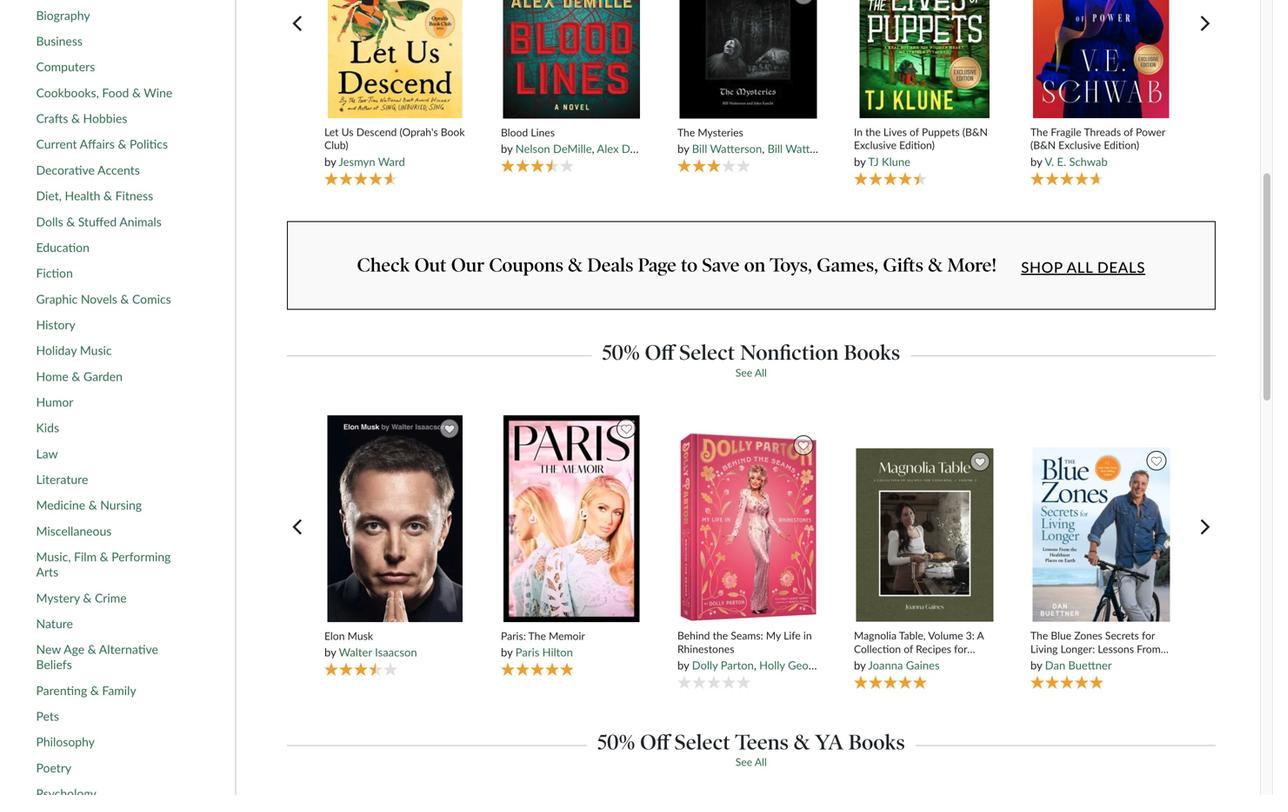 Task type: locate. For each thing, give the bounding box(es) containing it.
comics
[[132, 292, 171, 306]]

by down collection
[[854, 659, 866, 673]]

the
[[866, 126, 881, 138], [713, 630, 728, 642], [1031, 656, 1046, 669]]

1 horizontal spatial bill
[[768, 142, 783, 156]]

0 vertical spatial 50%
[[602, 340, 640, 366]]

0 horizontal spatial the
[[713, 630, 728, 642]]

alternative
[[99, 643, 158, 657]]

edition) inside the fragile threads of power (b&n exclusive edition) by v. e. schwab
[[1104, 139, 1140, 152]]

by left tj
[[854, 155, 866, 169]]

1 vertical spatial books
[[849, 730, 905, 756]]

living
[[1031, 643, 1058, 656]]

(b&n right the puppets
[[963, 126, 988, 138]]

demille down blood lines link on the top of the page
[[553, 142, 592, 156]]

medicine & nursing link
[[36, 498, 142, 513]]

exclusive inside the fragile threads of power (b&n exclusive edition) by v. e. schwab
[[1059, 139, 1101, 152]]

in the lives of puppets (b&n exclusive edition) image
[[859, 0, 991, 119]]

for up from at the right bottom of the page
[[1142, 630, 1155, 642]]

1 vertical spatial (b&n
[[1031, 139, 1056, 152]]

1 horizontal spatial deals
[[1098, 258, 1146, 276]]

1 horizontal spatial demille
[[622, 142, 661, 156]]

the down living
[[1031, 656, 1046, 669]]

0 vertical spatial select
[[680, 340, 735, 366]]

the up rhinestones at bottom
[[713, 630, 728, 642]]

&
[[132, 85, 141, 100], [71, 111, 80, 126], [118, 137, 126, 152], [104, 188, 112, 203], [66, 214, 75, 229], [568, 254, 583, 277], [928, 254, 943, 277], [120, 292, 129, 306], [72, 369, 80, 384], [88, 498, 97, 513], [100, 550, 108, 565], [83, 591, 92, 606], [88, 643, 96, 657], [90, 684, 99, 698], [794, 730, 810, 756]]

0 vertical spatial see all link
[[736, 366, 767, 379]]

& left crime
[[83, 591, 92, 606]]

puppets
[[922, 126, 960, 138]]

deals left page
[[587, 254, 634, 277]]

the mysteries image
[[679, 0, 818, 120]]

1 horizontal spatial on
[[1131, 656, 1143, 669]]

of inside magnolia table, volume 3: a collection of recipes for gathering
[[904, 643, 913, 656]]

pets link
[[36, 709, 59, 725]]

0 horizontal spatial watterson
[[710, 142, 762, 156]]

exclusive for klune
[[854, 139, 897, 152]]

bill watterson (illustrator) link
[[768, 142, 894, 156]]

diet, health & fitness
[[36, 188, 153, 203]]

magnolia table, volume 3: a collection of recipes for gathering
[[854, 630, 984, 669]]

of
[[910, 126, 919, 138], [1124, 126, 1133, 138], [904, 643, 913, 656]]

(b&n for v. e. schwab
[[1031, 139, 1056, 152]]

the blue zones secrets for living longer: lessons from the healthiest places on earth image
[[1032, 447, 1171, 623]]

accents
[[97, 163, 140, 177]]

nonfiction
[[740, 340, 839, 366]]

see down nonfiction
[[736, 366, 753, 379]]

demille right alex on the left top
[[622, 142, 661, 156]]

the up living
[[1031, 630, 1048, 642]]

exclusive inside 'in the lives of puppets (b&n exclusive edition) by tj klune'
[[854, 139, 897, 152]]

select left nonfiction
[[680, 340, 735, 366]]

1 vertical spatial select
[[675, 730, 731, 756]]

of down table,
[[904, 643, 913, 656]]

deals right shop on the top right
[[1098, 258, 1146, 276]]

2 horizontal spatial the
[[1031, 656, 1046, 669]]

by inside the mysteries by bill watterson , bill watterson (illustrator) ,
[[678, 142, 689, 156]]

(illustrator)
[[841, 142, 894, 156]]

pets
[[36, 709, 59, 724]]

bill down the mysteries link
[[768, 142, 783, 156]]

by left dolly
[[678, 659, 689, 673]]

hilton
[[543, 646, 573, 660]]

the inside the fragile threads of power (b&n exclusive edition) by v. e. schwab
[[1031, 126, 1048, 138]]

0 horizontal spatial demille
[[553, 142, 592, 156]]

the inside the mysteries by bill watterson , bill watterson (illustrator) ,
[[678, 126, 695, 139]]

gaines
[[906, 659, 940, 673]]

of inside the fragile threads of power (b&n exclusive edition) by v. e. schwab
[[1124, 126, 1133, 138]]

for down 3:
[[954, 643, 968, 656]]

all right shop on the top right
[[1067, 258, 1093, 276]]

of inside 'in the lives of puppets (b&n exclusive edition) by tj klune'
[[910, 126, 919, 138]]

all inside the '50% off select teens & ya books see all'
[[755, 756, 767, 769]]

the inside behind the seams: my life in rhinestones by dolly parton , holly george-warren (editor) ,
[[713, 630, 728, 642]]

50% for 50% off select nonfiction books
[[602, 340, 640, 366]]

exclusive up v. e. schwab link
[[1059, 139, 1101, 152]]

fragile
[[1051, 126, 1082, 138]]

1 horizontal spatial watterson
[[786, 142, 838, 156]]

parenting & family
[[36, 684, 136, 698]]

politics
[[130, 137, 168, 152]]

0 horizontal spatial for
[[954, 643, 968, 656]]

rhinestones
[[678, 643, 735, 656]]

shop all deals
[[1021, 258, 1146, 276]]

& right coupons
[[568, 254, 583, 277]]

bill down mysteries
[[692, 142, 707, 156]]

,
[[592, 142, 595, 156], [762, 142, 765, 156], [894, 142, 897, 156], [754, 659, 757, 673], [904, 659, 907, 673]]

novels
[[81, 292, 117, 306]]

tj klune link
[[868, 155, 911, 169]]

film
[[74, 550, 97, 565]]

by down blood
[[501, 142, 513, 156]]

0 horizontal spatial exclusive
[[854, 139, 897, 152]]

the inside 'in the lives of puppets (b&n exclusive edition) by tj klune'
[[866, 126, 881, 138]]

& right health
[[104, 188, 112, 203]]

the left mysteries
[[678, 126, 695, 139]]

& right dolls
[[66, 214, 75, 229]]

1 exclusive from the left
[[854, 139, 897, 152]]

& right home
[[72, 369, 80, 384]]

the up paris hilton link
[[528, 630, 546, 643]]

the right in
[[866, 126, 881, 138]]

& inside the '50% off select teens & ya books see all'
[[794, 730, 810, 756]]

gifts
[[883, 254, 924, 277]]

& left family
[[90, 684, 99, 698]]

books right the ya
[[849, 730, 905, 756]]

books inside 50% off select nonfiction books see all
[[844, 340, 900, 366]]

holly
[[760, 659, 785, 673]]

& inside new age & alternative beliefs
[[88, 643, 96, 657]]

on right save
[[744, 254, 766, 277]]

1 edition) from the left
[[900, 139, 935, 152]]

a
[[977, 630, 984, 642]]

ya
[[815, 730, 844, 756]]

crafts & hobbies
[[36, 111, 127, 126]]

1 vertical spatial all
[[755, 366, 767, 379]]

1 vertical spatial off
[[640, 730, 670, 756]]

0 horizontal spatial bill
[[692, 142, 707, 156]]

in the lives of puppets (b&n exclusive edition) by tj klune
[[854, 126, 988, 169]]

isaacson
[[375, 646, 417, 660]]

on
[[744, 254, 766, 277], [1131, 656, 1143, 669]]

by
[[501, 142, 513, 156], [678, 142, 689, 156], [324, 155, 336, 169], [854, 155, 866, 169], [1031, 155, 1043, 169], [324, 646, 336, 660], [501, 646, 513, 660], [678, 659, 689, 673], [854, 659, 866, 673], [1031, 659, 1043, 673]]

family
[[102, 684, 136, 698]]

business
[[36, 33, 83, 48]]

0 vertical spatial off
[[645, 340, 675, 366]]

wine
[[144, 85, 173, 100]]

50% inside the '50% off select teens & ya books see all'
[[598, 730, 635, 756]]

1 see from the top
[[736, 366, 753, 379]]

mystery & crime link
[[36, 591, 127, 606]]

(b&n up v.
[[1031, 139, 1056, 152]]

see all link down nonfiction
[[736, 366, 767, 379]]

by down club)
[[324, 155, 336, 169]]

50%
[[602, 340, 640, 366], [598, 730, 635, 756]]

select inside the '50% off select teens & ya books see all'
[[675, 730, 731, 756]]

home
[[36, 369, 69, 384]]

1 vertical spatial 50%
[[598, 730, 635, 756]]

on down from at the right bottom of the page
[[1131, 656, 1143, 669]]

& right the film
[[100, 550, 108, 565]]

0 vertical spatial the
[[866, 126, 881, 138]]

2 vertical spatial the
[[1031, 656, 1046, 669]]

1 horizontal spatial for
[[1142, 630, 1155, 642]]

in
[[804, 630, 812, 642]]

off inside the '50% off select teens & ya books see all'
[[640, 730, 670, 756]]

select for nonfiction
[[680, 340, 735, 366]]

2 exclusive from the left
[[1059, 139, 1101, 152]]

edition) down threads
[[1104, 139, 1140, 152]]

& left the ya
[[794, 730, 810, 756]]

by left v.
[[1031, 155, 1043, 169]]

1 vertical spatial the
[[713, 630, 728, 642]]

tj
[[868, 155, 879, 169]]

dan
[[1045, 659, 1066, 673]]

2 watterson from the left
[[786, 142, 838, 156]]

1 horizontal spatial edition)
[[1104, 139, 1140, 152]]

1 watterson from the left
[[710, 142, 762, 156]]

behind the seams: my life in rhinestones image
[[679, 432, 818, 623]]

nature link
[[36, 617, 73, 632]]

by down elon
[[324, 646, 336, 660]]

1 vertical spatial on
[[1131, 656, 1143, 669]]

edition) for v. e. schwab
[[1104, 139, 1140, 152]]

& right 'age'
[[88, 643, 96, 657]]

the inside the blue zones secrets for living longer: lessons from the healthiest places on earth
[[1031, 630, 1048, 642]]

50% for 50% off select teens & ya books
[[598, 730, 635, 756]]

0 vertical spatial see
[[736, 366, 753, 379]]

the fragile threads of power (b&n exclusive edition) by v. e. schwab
[[1031, 126, 1166, 169]]

the left fragile
[[1031, 126, 1048, 138]]

see down teens
[[736, 756, 753, 769]]

select for teens
[[675, 730, 731, 756]]

1 vertical spatial see
[[736, 756, 753, 769]]

see inside 50% off select nonfiction books see all
[[736, 366, 753, 379]]

0 vertical spatial for
[[1142, 630, 1155, 642]]

by left bill watterson link
[[678, 142, 689, 156]]

music,
[[36, 550, 71, 565]]

of left power
[[1124, 126, 1133, 138]]

v. e. schwab link
[[1045, 155, 1108, 169]]

the inside paris: the memoir by paris hilton
[[528, 630, 546, 643]]

edition) down lives
[[900, 139, 935, 152]]

edition) inside 'in the lives of puppets (b&n exclusive edition) by tj klune'
[[900, 139, 935, 152]]

blood lines by nelson demille , alex demille
[[501, 126, 661, 156]]

exclusive
[[854, 139, 897, 152], [1059, 139, 1101, 152]]

elon musk link
[[324, 630, 466, 643]]

age
[[64, 643, 85, 657]]

of right lives
[[910, 126, 919, 138]]

1 horizontal spatial (b&n
[[1031, 139, 1056, 152]]

business link
[[36, 33, 83, 49]]

all down teens
[[755, 756, 767, 769]]

select inside 50% off select nonfiction books see all
[[680, 340, 735, 366]]

edition)
[[900, 139, 935, 152], [1104, 139, 1140, 152]]

1 horizontal spatial exclusive
[[1059, 139, 1101, 152]]

holiday music link
[[36, 343, 112, 359]]

see all link down teens
[[736, 756, 767, 769]]

by inside 'in the lives of puppets (b&n exclusive edition) by tj klune'
[[854, 155, 866, 169]]

by down paris:
[[501, 646, 513, 660]]

edition) for tj klune
[[900, 139, 935, 152]]

all
[[1067, 258, 1093, 276], [755, 366, 767, 379], [755, 756, 767, 769]]

select left teens
[[675, 730, 731, 756]]

by inside elon musk by walter isaacson
[[324, 646, 336, 660]]

0 vertical spatial books
[[844, 340, 900, 366]]

2 see from the top
[[736, 756, 753, 769]]

new age & alternative beliefs link
[[36, 643, 180, 673]]

elon musk image
[[327, 415, 464, 624]]

1 horizontal spatial the
[[866, 126, 881, 138]]

& right crafts
[[71, 111, 80, 126]]

0 vertical spatial all
[[1067, 258, 1093, 276]]

50% inside 50% off select nonfiction books see all
[[602, 340, 640, 366]]

out
[[415, 254, 447, 277]]

2 edition) from the left
[[1104, 139, 1140, 152]]

watterson left "(illustrator)"
[[786, 142, 838, 156]]

1 vertical spatial see all link
[[736, 756, 767, 769]]

(b&n inside 'in the lives of puppets (b&n exclusive edition) by tj klune'
[[963, 126, 988, 138]]

all down nonfiction
[[755, 366, 767, 379]]

magnolia table, volume 3: a collection of recipes for gathering link
[[854, 630, 996, 669]]

teens
[[736, 730, 789, 756]]

, left alex on the left top
[[592, 142, 595, 156]]

2 vertical spatial all
[[755, 756, 767, 769]]

kids link
[[36, 421, 59, 436]]

toys,
[[770, 254, 813, 277]]

for inside the blue zones secrets for living longer: lessons from the healthiest places on earth
[[1142, 630, 1155, 642]]

current affairs & politics link
[[36, 137, 168, 152]]

for
[[1142, 630, 1155, 642], [954, 643, 968, 656]]

club)
[[324, 139, 348, 152]]

alex demille link
[[597, 142, 661, 156]]

0 horizontal spatial (b&n
[[963, 126, 988, 138]]

1 see all link from the top
[[736, 366, 767, 379]]

musk
[[348, 630, 373, 643]]

0 vertical spatial on
[[744, 254, 766, 277]]

1 vertical spatial for
[[954, 643, 968, 656]]

books right nonfiction
[[844, 340, 900, 366]]

philosophy link
[[36, 735, 95, 750]]

50% off select teens & ya books see all
[[598, 730, 905, 769]]

0 horizontal spatial edition)
[[900, 139, 935, 152]]

by inside let us descend (oprah's book club) by jesmyn ward
[[324, 155, 336, 169]]

off inside 50% off select nonfiction books see all
[[645, 340, 675, 366]]

, down the mysteries link
[[762, 142, 765, 156]]

& right affairs
[[118, 137, 126, 152]]

watterson down the mysteries link
[[710, 142, 762, 156]]

2 see all link from the top
[[736, 756, 767, 769]]

affairs
[[80, 137, 115, 152]]

exclusive up tj
[[854, 139, 897, 152]]

the fragile threads of power (b&n exclusive edition) image
[[1033, 0, 1170, 119]]

descend
[[356, 126, 397, 138]]

0 vertical spatial (b&n
[[963, 126, 988, 138]]

(b&n inside the fragile threads of power (b&n exclusive edition) by v. e. schwab
[[1031, 139, 1056, 152]]

parton
[[721, 659, 754, 673]]

the fragile threads of power (b&n exclusive edition) link
[[1031, 126, 1172, 152]]

threads
[[1084, 126, 1121, 138]]



Task type: vqa. For each thing, say whether or not it's contained in the screenshot.


Task type: describe. For each thing, give the bounding box(es) containing it.
v.
[[1045, 155, 1054, 169]]

new age & alternative beliefs
[[36, 643, 158, 673]]

walter isaacson link
[[339, 646, 417, 660]]

3:
[[966, 630, 975, 642]]

decorative accents
[[36, 163, 140, 177]]

blood lines image
[[502, 0, 641, 120]]

jesmyn ward link
[[339, 155, 405, 169]]

music, film & performing arts
[[36, 550, 171, 580]]

music
[[80, 343, 112, 358]]

alex
[[597, 142, 619, 156]]

(oprah's
[[400, 126, 438, 138]]

parenting
[[36, 684, 87, 698]]

behind the seams: my life in rhinestones by dolly parton , holly george-warren (editor) ,
[[678, 630, 910, 673]]

cookbooks, food & wine
[[36, 85, 173, 100]]

& inside the music, film & performing arts
[[100, 550, 108, 565]]

arts
[[36, 565, 58, 580]]

dolls & stuffed animals link
[[36, 214, 162, 229]]

crafts & hobbies link
[[36, 111, 127, 126]]

humor
[[36, 395, 73, 410]]

by inside behind the seams: my life in rhinestones by dolly parton , holly george-warren (editor) ,
[[678, 659, 689, 673]]

from
[[1137, 643, 1161, 656]]

by down living
[[1031, 659, 1043, 673]]

on inside the blue zones secrets for living longer: lessons from the healthiest places on earth
[[1131, 656, 1143, 669]]

garden
[[83, 369, 123, 384]]

animals
[[119, 214, 162, 229]]

lines
[[531, 126, 555, 139]]

2 demille from the left
[[622, 142, 661, 156]]

, inside blood lines by nelson demille , alex demille
[[592, 142, 595, 156]]

us
[[342, 126, 354, 138]]

by inside the fragile threads of power (b&n exclusive edition) by v. e. schwab
[[1031, 155, 1043, 169]]

seams:
[[731, 630, 764, 642]]

bill watterson link
[[692, 142, 762, 156]]

music, film & performing arts link
[[36, 550, 180, 580]]

healthiest
[[1049, 656, 1096, 669]]

food
[[102, 85, 129, 100]]

, down lives
[[894, 142, 897, 156]]

home & garden link
[[36, 369, 123, 384]]

& right 'novels'
[[120, 292, 129, 306]]

see all link for teens
[[736, 756, 767, 769]]

holiday
[[36, 343, 77, 358]]

paris: the memoir link
[[501, 630, 642, 643]]

current affairs & politics
[[36, 137, 168, 152]]

of for tj klune
[[910, 126, 919, 138]]

the for parton
[[713, 630, 728, 642]]

graphic novels & comics link
[[36, 292, 171, 307]]

off for 50% off select nonfiction books
[[645, 340, 675, 366]]

secrets
[[1106, 630, 1140, 642]]

save
[[702, 254, 740, 277]]

for inside magnolia table, volume 3: a collection of recipes for gathering
[[954, 643, 968, 656]]

the blue zones secrets for living longer: lessons from the healthiest places on earth link
[[1031, 630, 1172, 669]]

0 horizontal spatial deals
[[587, 254, 634, 277]]

see inside the '50% off select teens & ya books see all'
[[736, 756, 753, 769]]

places
[[1099, 656, 1128, 669]]

check
[[357, 254, 410, 277]]

the for zones
[[1031, 630, 1048, 642]]

elon musk by walter isaacson
[[324, 630, 417, 660]]

humor link
[[36, 395, 73, 410]]

let
[[324, 126, 339, 138]]

kids
[[36, 421, 59, 436]]

fiction
[[36, 266, 73, 281]]

mystery
[[36, 591, 80, 606]]

power
[[1136, 126, 1166, 138]]

shop
[[1021, 258, 1063, 276]]

elon
[[324, 630, 345, 643]]

let us descend (oprah's book club) by jesmyn ward
[[324, 126, 465, 169]]

of for v. e. schwab
[[1124, 126, 1133, 138]]

magnolia table, volume 3: a collection of recipes for gathering image
[[855, 448, 995, 623]]

by inside blood lines by nelson demille , alex demille
[[501, 142, 513, 156]]

holiday music
[[36, 343, 112, 358]]

0 horizontal spatial on
[[744, 254, 766, 277]]

dan buettner link
[[1045, 659, 1112, 673]]

education link
[[36, 240, 90, 255]]

exclusive for e.
[[1059, 139, 1101, 152]]

all inside 50% off select nonfiction books see all
[[755, 366, 767, 379]]

the for threads
[[1031, 126, 1048, 138]]

books inside the '50% off select teens & ya books see all'
[[849, 730, 905, 756]]

decorative
[[36, 163, 95, 177]]

george-
[[788, 659, 829, 673]]

2 bill from the left
[[768, 142, 783, 156]]

1 bill from the left
[[692, 142, 707, 156]]

nelson demille link
[[516, 142, 592, 156]]

coupons
[[489, 254, 564, 277]]

graphic
[[36, 292, 78, 306]]

recipes
[[916, 643, 952, 656]]

, right joanna
[[904, 659, 907, 673]]

home & garden
[[36, 369, 123, 384]]

(editor)
[[868, 659, 904, 673]]

collection
[[854, 643, 901, 656]]

ward
[[378, 155, 405, 169]]

the for tj
[[866, 126, 881, 138]]

1 demille from the left
[[553, 142, 592, 156]]

let us descend (oprah's book club) image
[[327, 0, 463, 119]]

see all link for nonfiction
[[736, 366, 767, 379]]

cookbooks,
[[36, 85, 99, 100]]

schwab
[[1069, 155, 1108, 169]]

table,
[[899, 630, 926, 642]]

mystery & crime
[[36, 591, 127, 606]]

paris: the memoir image
[[503, 415, 641, 624]]

e.
[[1057, 155, 1067, 169]]

& right food at the left top of the page
[[132, 85, 141, 100]]

games,
[[817, 254, 879, 277]]

let us descend (oprah's book club) link
[[324, 126, 466, 152]]

& right 'gifts'
[[928, 254, 943, 277]]

education
[[36, 240, 90, 255]]

off for 50% off select teens & ya books
[[640, 730, 670, 756]]

the for by
[[678, 126, 695, 139]]

the inside the blue zones secrets for living longer: lessons from the healthiest places on earth
[[1031, 656, 1046, 669]]

paris
[[516, 646, 540, 660]]

medicine
[[36, 498, 85, 513]]

joanna gaines link
[[868, 659, 940, 673]]

performing
[[112, 550, 171, 565]]

decorative accents link
[[36, 163, 140, 178]]

current
[[36, 137, 77, 152]]

& left nursing
[[88, 498, 97, 513]]

by inside paris: the memoir by paris hilton
[[501, 646, 513, 660]]

, left holly
[[754, 659, 757, 673]]

by dan buettner
[[1031, 659, 1112, 673]]

holly george-warren (editor) link
[[760, 659, 904, 673]]

hobbies
[[83, 111, 127, 126]]

(b&n for tj klune
[[963, 126, 988, 138]]



